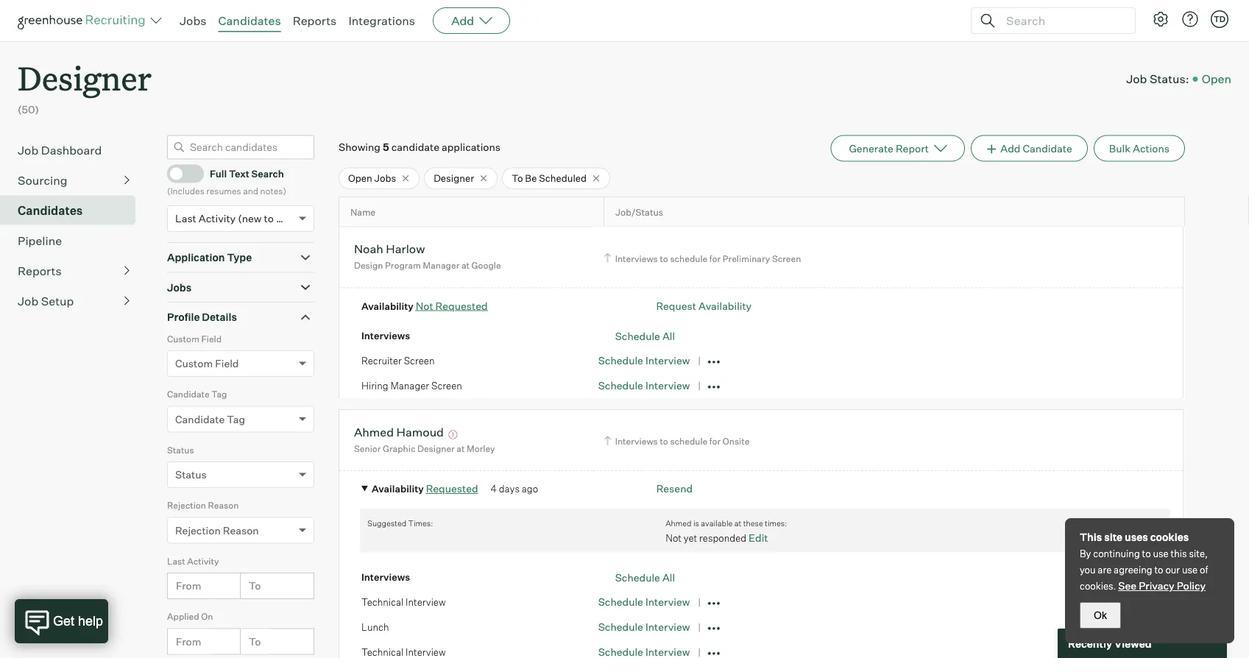 Task type: describe. For each thing, give the bounding box(es) containing it.
designer link
[[18, 41, 152, 102]]

last for last activity (new to old)
[[175, 212, 196, 225]]

Search text field
[[1003, 10, 1122, 31]]

bulk
[[1109, 142, 1131, 155]]

schedule for lunch
[[598, 621, 643, 634]]

you
[[1080, 564, 1096, 576]]

custom field element
[[167, 332, 314, 387]]

schedule interview for manager
[[598, 379, 690, 392]]

and
[[243, 186, 258, 197]]

for for resend
[[710, 436, 721, 447]]

2 vertical spatial candidate
[[175, 413, 225, 426]]

on
[[201, 611, 213, 622]]

1 vertical spatial reason
[[223, 524, 259, 537]]

onsite
[[723, 436, 750, 447]]

0 vertical spatial candidate
[[1023, 142, 1072, 155]]

privacy
[[1139, 579, 1175, 592]]

last activity (new to old) option
[[175, 212, 295, 225]]

senior graphic designer at morley
[[354, 443, 495, 454]]

designer for designer (50)
[[18, 56, 152, 99]]

uses
[[1125, 531, 1148, 544]]

ahmed for ahmed hamoud
[[354, 425, 394, 439]]

(new
[[238, 212, 262, 225]]

all for resend
[[663, 571, 675, 584]]

0 vertical spatial custom field
[[167, 333, 222, 344]]

1 vertical spatial rejection
[[175, 524, 221, 537]]

times:
[[765, 518, 787, 528]]

sourcing link
[[18, 171, 130, 189]]

open jobs
[[348, 172, 396, 184]]

2 technical interview from the top
[[361, 646, 446, 658]]

old)
[[276, 212, 295, 225]]

to up "request"
[[660, 253, 668, 264]]

interviews to schedule for onsite
[[615, 436, 750, 447]]

1 vertical spatial candidate tag
[[175, 413, 245, 426]]

profile details
[[167, 311, 237, 324]]

0 vertical spatial screen
[[772, 253, 801, 264]]

morley
[[467, 443, 495, 454]]

2 vertical spatial jobs
[[167, 281, 192, 294]]

to down uses
[[1142, 548, 1151, 560]]

ahmed for ahmed is available at these times: not yet responded edit
[[666, 518, 692, 528]]

schedule interview link for manager
[[598, 379, 690, 392]]

integrations link
[[348, 13, 415, 28]]

to be scheduled
[[512, 172, 587, 184]]

not requested button
[[416, 299, 488, 312]]

job setup link
[[18, 292, 130, 310]]

full text search (includes resumes and notes)
[[167, 168, 286, 197]]

1 vertical spatial reports link
[[18, 262, 130, 280]]

jobs link
[[180, 13, 207, 28]]

2 vertical spatial screen
[[431, 380, 462, 392]]

configure image
[[1152, 10, 1170, 28]]

google
[[472, 260, 501, 271]]

1 vertical spatial field
[[215, 357, 239, 370]]

application type
[[167, 251, 252, 264]]

ahmed hamoud
[[354, 425, 444, 439]]

pipeline link
[[18, 232, 130, 249]]

from for last
[[176, 580, 201, 592]]

interviews to schedule for preliminary screen link
[[602, 251, 805, 265]]

dashboard
[[41, 143, 102, 157]]

hamoud
[[396, 425, 444, 439]]

suggested
[[367, 518, 407, 528]]

1 vertical spatial custom field
[[175, 357, 239, 370]]

1 vertical spatial custom
[[175, 357, 213, 370]]

schedule interview link for interview
[[598, 596, 690, 609]]

ahmed is available at these times: not yet responded edit
[[666, 518, 787, 544]]

for for not requested
[[710, 253, 721, 264]]

days
[[499, 483, 520, 495]]

integrations
[[348, 13, 415, 28]]

1 vertical spatial status
[[175, 468, 207, 481]]

job for job status:
[[1127, 71, 1147, 86]]

showing
[[339, 140, 381, 153]]

suggested times:
[[367, 518, 433, 528]]

1 horizontal spatial use
[[1182, 564, 1198, 576]]

pipeline
[[18, 233, 62, 248]]

be
[[525, 172, 537, 184]]

noah
[[354, 242, 383, 256]]

td button
[[1208, 7, 1232, 31]]

responded
[[699, 532, 747, 544]]

applications
[[442, 140, 501, 153]]

this
[[1171, 548, 1187, 560]]

0 vertical spatial rejection
[[167, 500, 206, 511]]

checkmark image
[[174, 168, 185, 178]]

to for last activity
[[249, 580, 261, 592]]

ok button
[[1080, 602, 1121, 629]]

request
[[656, 299, 696, 312]]

resend
[[656, 482, 693, 495]]

4
[[491, 483, 497, 495]]

report
[[896, 142, 929, 155]]

details
[[202, 311, 237, 324]]

td button
[[1211, 10, 1229, 28]]

0 vertical spatial reports link
[[293, 13, 337, 28]]

0 vertical spatial jobs
[[180, 13, 207, 28]]

1 technical from the top
[[361, 596, 404, 608]]

ahmed hamoud link
[[354, 425, 444, 441]]

interviews down "job/status"
[[615, 253, 658, 264]]

2 technical from the top
[[361, 646, 404, 658]]

viewed
[[1115, 637, 1152, 650]]

resend button
[[656, 482, 693, 495]]

see privacy policy
[[1119, 579, 1206, 592]]

add button
[[433, 7, 510, 34]]

request availability button
[[656, 299, 752, 312]]

1 vertical spatial candidates link
[[18, 201, 130, 219]]

job setup
[[18, 294, 74, 308]]

0 vertical spatial status
[[167, 444, 194, 455]]

profile
[[167, 311, 200, 324]]

schedule for recruiter screen
[[598, 354, 643, 367]]

all for not requested
[[663, 329, 675, 342]]

1 vertical spatial candidate
[[167, 389, 210, 400]]

candidate reports are now available! apply filters and select "view in app" element
[[831, 135, 965, 162]]

at inside noah harlow design program manager at google
[[462, 260, 470, 271]]

last activity
[[167, 556, 219, 567]]

recruiter screen
[[361, 355, 435, 367]]

scheduled
[[539, 172, 587, 184]]

program
[[385, 260, 421, 271]]

policy
[[1177, 579, 1206, 592]]

site,
[[1189, 548, 1208, 560]]

at for senior graphic designer at morley
[[457, 443, 465, 454]]

interviews up recruiter
[[361, 330, 410, 342]]

yet
[[684, 532, 697, 544]]

schedule all link for resend
[[615, 571, 675, 584]]

schedule interview for screen
[[598, 354, 690, 367]]

site
[[1104, 531, 1123, 544]]

0 vertical spatial candidate tag
[[167, 389, 227, 400]]

requested button
[[426, 482, 478, 495]]

schedule all for not requested
[[615, 329, 675, 342]]

sourcing
[[18, 173, 67, 188]]

1 vertical spatial screen
[[404, 355, 435, 367]]

0 vertical spatial field
[[201, 333, 222, 344]]

job dashboard
[[18, 143, 102, 157]]

candidate
[[391, 140, 439, 153]]

job/status
[[615, 206, 663, 218]]

to left our
[[1155, 564, 1164, 576]]

4 schedule interview link from the top
[[598, 621, 690, 634]]

ok
[[1094, 610, 1107, 621]]

recruiter
[[361, 355, 402, 367]]

interviews up "lunch"
[[361, 571, 410, 583]]

interview for hiring manager screen
[[646, 379, 690, 392]]

5
[[383, 140, 389, 153]]

ago
[[522, 483, 538, 495]]

are
[[1098, 564, 1112, 576]]

designer (50)
[[18, 56, 152, 116]]

lunch
[[361, 621, 389, 633]]



Task type: vqa. For each thing, say whether or not it's contained in the screenshot.
- corresponding to Add candidates
no



Task type: locate. For each thing, give the bounding box(es) containing it.
to for applied on
[[249, 635, 261, 648]]

interviews to schedule for onsite link
[[602, 434, 753, 448]]

job for job setup
[[18, 294, 38, 308]]

1 vertical spatial at
[[457, 443, 465, 454]]

custom down profile details
[[175, 357, 213, 370]]

bulk actions link
[[1094, 135, 1185, 162]]

1 vertical spatial all
[[663, 571, 675, 584]]

status up rejection reason element
[[175, 468, 207, 481]]

availability inside availability not requested
[[361, 300, 414, 312]]

preliminary
[[723, 253, 770, 264]]

manager down recruiter screen
[[390, 380, 429, 392]]

3 schedule interview from the top
[[598, 596, 690, 609]]

interview for recruiter screen
[[646, 354, 690, 367]]

activity for last activity
[[187, 556, 219, 567]]

add candidate link
[[971, 135, 1088, 162]]

technical interview down "lunch"
[[361, 646, 446, 658]]

0 vertical spatial use
[[1153, 548, 1169, 560]]

2 schedule all link from the top
[[615, 571, 675, 584]]

1 vertical spatial rejection reason
[[175, 524, 259, 537]]

1 vertical spatial open
[[348, 172, 372, 184]]

1 horizontal spatial add
[[1001, 142, 1021, 155]]

0 vertical spatial job
[[1127, 71, 1147, 86]]

not left the 'yet'
[[666, 532, 682, 544]]

for left preliminary
[[710, 253, 721, 264]]

0 vertical spatial reason
[[208, 500, 239, 511]]

rejection reason down status element
[[167, 500, 239, 511]]

1 vertical spatial activity
[[187, 556, 219, 567]]

0 horizontal spatial add
[[451, 13, 474, 28]]

1 schedule interview link from the top
[[598, 354, 690, 367]]

candidate tag element
[[167, 387, 314, 443]]

available
[[701, 518, 733, 528]]

schedule interview for interview
[[598, 596, 690, 609]]

last down (includes
[[175, 212, 196, 225]]

candidates right jobs link
[[218, 13, 281, 28]]

manager right program
[[423, 260, 460, 271]]

recently viewed
[[1068, 637, 1152, 650]]

type
[[227, 251, 252, 264]]

4 schedule interview from the top
[[598, 621, 690, 634]]

reports down pipeline
[[18, 263, 62, 278]]

candidate up status element
[[175, 413, 225, 426]]

use left this
[[1153, 548, 1169, 560]]

ahmed left the is
[[666, 518, 692, 528]]

candidate
[[1023, 142, 1072, 155], [167, 389, 210, 400], [175, 413, 225, 426]]

resumes
[[206, 186, 241, 197]]

2 vertical spatial job
[[18, 294, 38, 308]]

candidates inside 'link'
[[18, 203, 83, 218]]

0 vertical spatial schedule
[[670, 253, 708, 264]]

candidates link down sourcing link
[[18, 201, 130, 219]]

reports left integrations on the top left
[[293, 13, 337, 28]]

our
[[1166, 564, 1180, 576]]

at down 'ahmed hamoud has been in onsite for more than 21 days' image
[[457, 443, 465, 454]]

1 horizontal spatial not
[[666, 532, 682, 544]]

0 vertical spatial manager
[[423, 260, 460, 271]]

1 vertical spatial for
[[710, 436, 721, 447]]

tag up status element
[[227, 413, 245, 426]]

noah harlow design program manager at google
[[354, 242, 501, 271]]

at
[[462, 260, 470, 271], [457, 443, 465, 454], [735, 518, 742, 528]]

actions
[[1133, 142, 1170, 155]]

search
[[251, 168, 284, 180]]

1 horizontal spatial reports
[[293, 13, 337, 28]]

interviews to schedule for preliminary screen
[[615, 253, 801, 264]]

use
[[1153, 548, 1169, 560], [1182, 564, 1198, 576]]

technical interview up "lunch"
[[361, 596, 446, 608]]

0 horizontal spatial not
[[416, 299, 433, 312]]

hiring manager screen
[[361, 380, 462, 392]]

manager inside noah harlow design program manager at google
[[423, 260, 460, 271]]

use left "of"
[[1182, 564, 1198, 576]]

1 vertical spatial schedule all link
[[615, 571, 675, 584]]

1 vertical spatial designer
[[434, 172, 474, 184]]

0 horizontal spatial use
[[1153, 548, 1169, 560]]

0 horizontal spatial open
[[348, 172, 372, 184]]

agreeing
[[1114, 564, 1153, 576]]

schedule left onsite
[[670, 436, 708, 447]]

4 days ago
[[491, 483, 538, 495]]

schedule for hiring manager screen
[[598, 379, 643, 392]]

schedule all
[[615, 329, 675, 342], [615, 571, 675, 584]]

requested
[[436, 299, 488, 312], [426, 482, 478, 495]]

to
[[264, 212, 274, 225], [660, 253, 668, 264], [660, 436, 668, 447], [1142, 548, 1151, 560], [1155, 564, 1164, 576]]

this site uses cookies
[[1080, 531, 1189, 544]]

application
[[167, 251, 225, 264]]

technical up "lunch"
[[361, 596, 404, 608]]

schedule for resend
[[670, 436, 708, 447]]

0 vertical spatial schedule all link
[[615, 329, 675, 342]]

applied
[[167, 611, 199, 622]]

interviews up resend
[[615, 436, 658, 447]]

see privacy policy link
[[1119, 579, 1206, 592]]

1 vertical spatial to
[[249, 580, 261, 592]]

availability not requested
[[361, 299, 488, 312]]

interview for lunch
[[646, 621, 690, 634]]

not inside 'ahmed is available at these times: not yet responded edit'
[[666, 532, 682, 544]]

open for open jobs
[[348, 172, 372, 184]]

0 vertical spatial activity
[[199, 212, 236, 225]]

notes)
[[260, 186, 286, 197]]

0 vertical spatial from
[[176, 580, 201, 592]]

0 vertical spatial at
[[462, 260, 470, 271]]

0 vertical spatial schedule all
[[615, 329, 675, 342]]

schedule for not requested
[[670, 253, 708, 264]]

designer down applications
[[434, 172, 474, 184]]

0 vertical spatial not
[[416, 299, 433, 312]]

ahmed hamoud has been in onsite for more than 21 days image
[[446, 430, 460, 439]]

0 horizontal spatial ahmed
[[354, 425, 394, 439]]

1 horizontal spatial reports link
[[293, 13, 337, 28]]

schedule
[[670, 253, 708, 264], [670, 436, 708, 447]]

at left "these"
[[735, 518, 742, 528]]

at for ahmed is available at these times: not yet responded edit
[[735, 518, 742, 528]]

availability for availability
[[372, 483, 424, 495]]

designer down greenhouse recruiting image
[[18, 56, 152, 99]]

availability up suggested times:
[[372, 483, 424, 495]]

1 vertical spatial add
[[1001, 142, 1021, 155]]

open right status:
[[1202, 71, 1232, 86]]

job left setup
[[18, 294, 38, 308]]

last up "applied"
[[167, 556, 185, 567]]

reports link
[[293, 13, 337, 28], [18, 262, 130, 280]]

interview
[[646, 354, 690, 367], [646, 379, 690, 392], [646, 596, 690, 609], [406, 596, 446, 608], [646, 621, 690, 634], [406, 646, 446, 658]]

add for add candidate
[[1001, 142, 1021, 155]]

generate
[[849, 142, 894, 155]]

0 vertical spatial candidates link
[[218, 13, 281, 28]]

requested left 4
[[426, 482, 478, 495]]

job left status:
[[1127, 71, 1147, 86]]

schedule all link for not requested
[[615, 329, 675, 342]]

1 horizontal spatial ahmed
[[666, 518, 692, 528]]

from down the applied on
[[176, 635, 201, 648]]

hiring
[[361, 380, 388, 392]]

reports
[[293, 13, 337, 28], [18, 263, 62, 278]]

technical down "lunch"
[[361, 646, 404, 658]]

0 horizontal spatial reports
[[18, 263, 62, 278]]

1 vertical spatial schedule all
[[615, 571, 675, 584]]

2 schedule from the top
[[670, 436, 708, 447]]

status down candidate tag element
[[167, 444, 194, 455]]

at inside 'ahmed is available at these times: not yet responded edit'
[[735, 518, 742, 528]]

job up sourcing
[[18, 143, 38, 157]]

2 schedule interview link from the top
[[598, 379, 690, 392]]

last for last activity
[[167, 556, 185, 567]]

0 vertical spatial rejection reason
[[167, 500, 239, 511]]

1 vertical spatial from
[[176, 635, 201, 648]]

candidate down custom field element
[[167, 389, 210, 400]]

schedule up "request"
[[670, 253, 708, 264]]

designer down 'ahmed hamoud has been in onsite for more than 21 days' image
[[417, 443, 455, 454]]

this
[[1080, 531, 1102, 544]]

1 vertical spatial not
[[666, 532, 682, 544]]

open down showing
[[348, 172, 372, 184]]

status:
[[1150, 71, 1189, 86]]

activity for last activity (new to old)
[[199, 212, 236, 225]]

job for job dashboard
[[18, 143, 38, 157]]

ahmed up 'senior'
[[354, 425, 394, 439]]

1 vertical spatial tag
[[227, 413, 245, 426]]

candidates link right jobs link
[[218, 13, 281, 28]]

greenhouse recruiting image
[[18, 12, 150, 29]]

3 schedule interview link from the top
[[598, 596, 690, 609]]

candidates down sourcing
[[18, 203, 83, 218]]

bulk actions
[[1109, 142, 1170, 155]]

1 vertical spatial reports
[[18, 263, 62, 278]]

1 from from the top
[[176, 580, 201, 592]]

open for open
[[1202, 71, 1232, 86]]

times:
[[408, 518, 433, 528]]

candidates link
[[218, 13, 281, 28], [18, 201, 130, 219]]

1 schedule all link from the top
[[615, 329, 675, 342]]

for left onsite
[[710, 436, 721, 447]]

1 horizontal spatial open
[[1202, 71, 1232, 86]]

graphic
[[383, 443, 415, 454]]

1 horizontal spatial candidates
[[218, 13, 281, 28]]

1 vertical spatial job
[[18, 143, 38, 157]]

candidate tag down custom field element
[[167, 389, 227, 400]]

0 vertical spatial technical
[[361, 596, 404, 608]]

not down program
[[416, 299, 433, 312]]

schedule for technical interview
[[598, 596, 643, 609]]

reason
[[208, 500, 239, 511], [223, 524, 259, 537]]

activity down the resumes
[[199, 212, 236, 225]]

add for add
[[451, 13, 474, 28]]

all
[[663, 329, 675, 342], [663, 571, 675, 584]]

to
[[512, 172, 523, 184], [249, 580, 261, 592], [249, 635, 261, 648]]

0 vertical spatial all
[[663, 329, 675, 342]]

custom field
[[167, 333, 222, 344], [175, 357, 239, 370]]

1 all from the top
[[663, 329, 675, 342]]

2 for from the top
[[710, 436, 721, 447]]

to up "resend" button
[[660, 436, 668, 447]]

0 vertical spatial technical interview
[[361, 596, 446, 608]]

continuing
[[1093, 548, 1140, 560]]

showing 5 candidate applications
[[339, 140, 501, 153]]

0 vertical spatial custom
[[167, 333, 199, 344]]

to left old) at the left top
[[264, 212, 274, 225]]

1 vertical spatial technical interview
[[361, 646, 446, 658]]

rejection reason
[[167, 500, 239, 511], [175, 524, 259, 537]]

availability down program
[[361, 300, 414, 312]]

1 vertical spatial technical
[[361, 646, 404, 658]]

0 vertical spatial open
[[1202, 71, 1232, 86]]

0 vertical spatial add
[[451, 13, 474, 28]]

1 vertical spatial schedule
[[670, 436, 708, 447]]

0 horizontal spatial candidates
[[18, 203, 83, 218]]

schedule interview link for screen
[[598, 354, 690, 367]]

requested down google
[[436, 299, 488, 312]]

0 vertical spatial for
[[710, 253, 721, 264]]

1 vertical spatial last
[[167, 556, 185, 567]]

0 vertical spatial requested
[[436, 299, 488, 312]]

add candidate
[[1001, 142, 1072, 155]]

1 vertical spatial requested
[[426, 482, 478, 495]]

0 vertical spatial designer
[[18, 56, 152, 99]]

2 from from the top
[[176, 635, 201, 648]]

reports link left integrations on the top left
[[293, 13, 337, 28]]

screen up 'ahmed hamoud has been in onsite for more than 21 days' image
[[431, 380, 462, 392]]

1 vertical spatial ahmed
[[666, 518, 692, 528]]

2 all from the top
[[663, 571, 675, 584]]

from down last activity
[[176, 580, 201, 592]]

0 vertical spatial reports
[[293, 13, 337, 28]]

custom down profile
[[167, 333, 199, 344]]

1 vertical spatial use
[[1182, 564, 1198, 576]]

tag down custom field element
[[211, 389, 227, 400]]

schedule all for resend
[[615, 571, 675, 584]]

0 horizontal spatial reports link
[[18, 262, 130, 280]]

availability for availability not requested
[[361, 300, 414, 312]]

these
[[743, 518, 763, 528]]

status
[[167, 444, 194, 455], [175, 468, 207, 481]]

candidate left bulk
[[1023, 142, 1072, 155]]

applied on
[[167, 611, 213, 622]]

1 technical interview from the top
[[361, 596, 446, 608]]

1 schedule interview from the top
[[598, 354, 690, 367]]

text
[[229, 168, 249, 180]]

0 vertical spatial last
[[175, 212, 196, 225]]

1 horizontal spatial candidates link
[[218, 13, 281, 28]]

activity down rejection reason element
[[187, 556, 219, 567]]

1 vertical spatial candidates
[[18, 203, 83, 218]]

0 horizontal spatial candidates link
[[18, 201, 130, 219]]

generate report button
[[831, 135, 965, 162]]

at left google
[[462, 260, 470, 271]]

rejection reason element
[[167, 499, 314, 554]]

2 vertical spatial at
[[735, 518, 742, 528]]

(includes
[[167, 186, 204, 197]]

1 schedule from the top
[[670, 253, 708, 264]]

availability
[[699, 299, 752, 312], [361, 300, 414, 312], [372, 483, 424, 495]]

1 schedule all from the top
[[615, 329, 675, 342]]

Search candidates field
[[167, 135, 314, 160]]

0 vertical spatial tag
[[211, 389, 227, 400]]

0 vertical spatial to
[[512, 172, 523, 184]]

1 for from the top
[[710, 253, 721, 264]]

schedule all link
[[615, 329, 675, 342], [615, 571, 675, 584]]

interview for technical interview
[[646, 596, 690, 609]]

not
[[416, 299, 433, 312], [666, 532, 682, 544]]

rejection reason up last activity
[[175, 524, 259, 537]]

reports link up "job setup" link
[[18, 262, 130, 280]]

0 vertical spatial ahmed
[[354, 425, 394, 439]]

cookies.
[[1080, 580, 1116, 592]]

screen up the hiring manager screen
[[404, 355, 435, 367]]

availability right "request"
[[699, 299, 752, 312]]

design
[[354, 260, 383, 271]]

technical
[[361, 596, 404, 608], [361, 646, 404, 658]]

2 schedule all from the top
[[615, 571, 675, 584]]

2 vertical spatial to
[[249, 635, 261, 648]]

harlow
[[386, 242, 425, 256]]

status element
[[167, 443, 314, 499]]

2 vertical spatial designer
[[417, 443, 455, 454]]

job dashboard link
[[18, 141, 130, 159]]

edit
[[749, 531, 768, 544]]

ahmed inside 'ahmed is available at these times: not yet responded edit'
[[666, 518, 692, 528]]

full
[[210, 168, 227, 180]]

add inside popup button
[[451, 13, 474, 28]]

candidate tag up status element
[[175, 413, 245, 426]]

last
[[175, 212, 196, 225], [167, 556, 185, 567]]

from for applied
[[176, 635, 201, 648]]

custom
[[167, 333, 199, 344], [175, 357, 213, 370]]

activity
[[199, 212, 236, 225], [187, 556, 219, 567]]

screen right preliminary
[[772, 253, 801, 264]]

1 vertical spatial manager
[[390, 380, 429, 392]]

designer for designer
[[434, 172, 474, 184]]

2 schedule interview from the top
[[598, 379, 690, 392]]

technical interview
[[361, 596, 446, 608], [361, 646, 446, 658]]

of
[[1200, 564, 1208, 576]]

last activity (new to old)
[[175, 212, 295, 225]]

0 vertical spatial candidates
[[218, 13, 281, 28]]

1 vertical spatial jobs
[[374, 172, 396, 184]]



